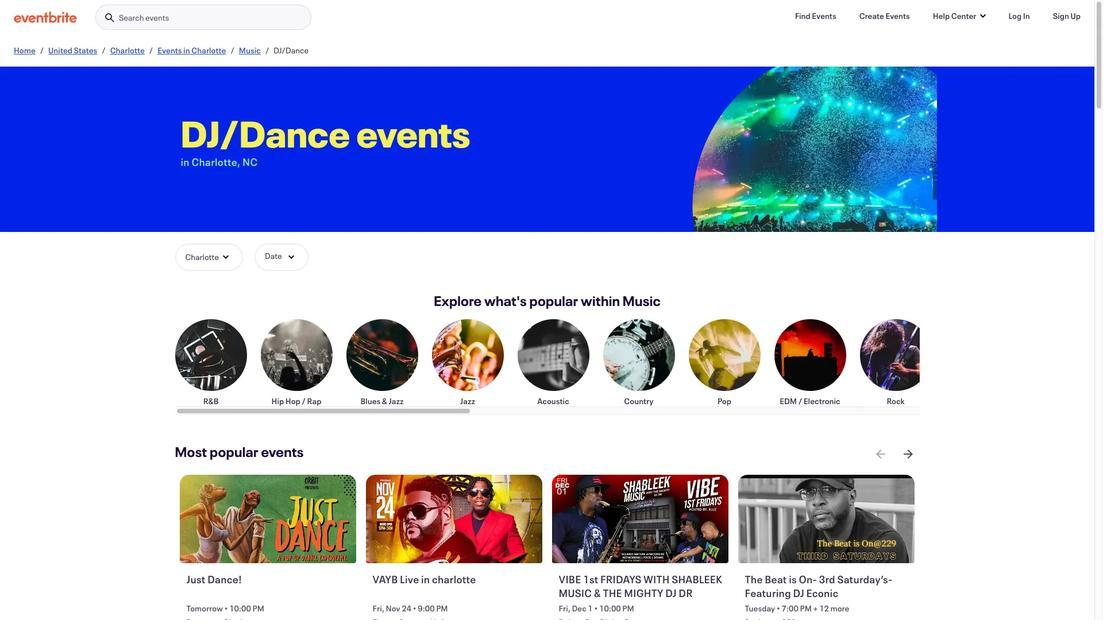Task type: describe. For each thing, give the bounding box(es) containing it.
vibe
[[559, 573, 581, 587]]

live
[[400, 573, 419, 587]]

country link
[[603, 320, 675, 407]]

rap
[[307, 396, 321, 407]]

search
[[119, 12, 144, 23]]

up
[[1071, 10, 1081, 21]]

just dance! link
[[187, 573, 352, 601]]

fri, nov 24 •  9:00 pm
[[373, 604, 448, 615]]

acoustic
[[537, 396, 569, 407]]

acoustic link
[[517, 320, 589, 407]]

charlotte,
[[192, 155, 241, 169]]

what's
[[484, 292, 527, 310]]

mighty
[[624, 587, 664, 600]]

just dance! primary image image
[[180, 475, 357, 564]]

find
[[795, 10, 811, 21]]

music link
[[239, 45, 261, 56]]

r&b link
[[175, 320, 247, 407]]

vayb live in charlotte
[[373, 573, 476, 587]]

shableek
[[672, 573, 723, 587]]

home link
[[14, 45, 35, 56]]

date button
[[255, 244, 308, 271]]

center
[[951, 10, 977, 21]]

the beat is on- 3rd saturday's- featuring dj econic link
[[745, 573, 911, 601]]

log in link
[[1000, 5, 1039, 28]]

vayb live in charlotte primary image image
[[366, 475, 543, 564]]

0 vertical spatial in
[[183, 45, 190, 56]]

24
[[402, 604, 411, 615]]

blues & jazz
[[361, 396, 404, 407]]

home
[[14, 45, 35, 56]]

vibe 1st  fridays with shableek music & the mighty dj dr fri, dec 1 •  10:00 pm
[[559, 573, 723, 615]]

tomorrow
[[187, 604, 223, 615]]

1 fri, from the left
[[373, 604, 384, 615]]

charlotte link
[[110, 45, 145, 56]]

0 vertical spatial dj/dance
[[274, 45, 309, 56]]

3rd
[[819, 573, 835, 587]]

2 pm from the left
[[436, 604, 448, 615]]

just dance!
[[187, 573, 242, 587]]

• inside the vibe 1st  fridays with shableek music & the mighty dj dr fri, dec 1 •  10:00 pm
[[594, 604, 598, 615]]

vibe 1st  fridays with shableek  music & the mighty dj dr primary image image
[[552, 475, 729, 564]]

edm / electronic
[[780, 396, 841, 407]]

+
[[813, 604, 818, 615]]

with
[[644, 573, 670, 587]]

the beat is on- 3rd saturday's- featuring dj econic tuesday • 7:00 pm + 12 more
[[745, 573, 893, 615]]

arrow left chunky_svg image
[[874, 448, 888, 461]]

1 • from the left
[[224, 604, 228, 615]]

1st
[[583, 573, 599, 587]]

more
[[831, 604, 850, 615]]

home / united states / charlotte / events in charlotte / music / dj/dance
[[14, 45, 309, 56]]

sign up
[[1053, 10, 1081, 21]]

most popular events
[[175, 443, 304, 461]]

/ inside hip hop / rap link
[[302, 396, 306, 407]]

hip
[[272, 396, 284, 407]]

1 pm from the left
[[253, 604, 264, 615]]

search events button
[[95, 5, 311, 30]]

blues & jazz link
[[346, 320, 418, 407]]

explore
[[434, 292, 482, 310]]

12
[[820, 604, 829, 615]]

edm / electronic link
[[774, 320, 846, 407]]

events for create events
[[886, 10, 910, 21]]

dj/dance inside dj/dance events in charlotte, nc
[[181, 109, 350, 157]]

blues
[[361, 396, 381, 407]]

jazz link
[[432, 320, 504, 407]]

9:00
[[418, 604, 435, 615]]

hip hop / rap
[[272, 396, 321, 407]]

in for dj/dance
[[181, 155, 190, 169]]

is
[[789, 573, 797, 587]]

jazz inside jazz link
[[460, 396, 475, 407]]

fri, inside the vibe 1st  fridays with shableek music & the mighty dj dr fri, dec 1 •  10:00 pm
[[559, 604, 571, 615]]

log
[[1009, 10, 1022, 21]]

explore what's popular within music
[[434, 292, 661, 310]]

econic
[[806, 587, 839, 600]]

1
[[588, 604, 593, 615]]

date
[[265, 251, 282, 261]]

electronic
[[804, 396, 841, 407]]

find events link
[[786, 5, 846, 28]]

on-
[[799, 573, 817, 587]]

united states link
[[48, 45, 97, 56]]

sign
[[1053, 10, 1069, 21]]

rock
[[887, 396, 905, 407]]

help
[[933, 10, 950, 21]]

/ left music link
[[231, 45, 234, 56]]

just
[[187, 573, 206, 587]]

in
[[1023, 10, 1030, 21]]

tomorrow • 10:00 pm
[[187, 604, 264, 615]]

jazz inside blues & jazz link
[[389, 396, 404, 407]]



Task type: vqa. For each thing, say whether or not it's contained in the screenshot.
the 25
no



Task type: locate. For each thing, give the bounding box(es) containing it.
0 horizontal spatial jazz
[[389, 396, 404, 407]]

united
[[48, 45, 72, 56]]

popular left within
[[530, 292, 578, 310]]

1 horizontal spatial &
[[594, 587, 601, 600]]

events down "search events"
[[158, 45, 182, 56]]

saturday's-
[[838, 573, 893, 587]]

create
[[859, 10, 884, 21]]

pop link
[[689, 320, 761, 407]]

1 horizontal spatial events
[[812, 10, 837, 21]]

1 vertical spatial popular
[[210, 443, 259, 461]]

beat
[[765, 573, 787, 587]]

vayb
[[373, 573, 398, 587]]

/ right music link
[[265, 45, 269, 56]]

& left the
[[594, 587, 601, 600]]

2 horizontal spatial events
[[357, 109, 471, 157]]

2 fri, from the left
[[559, 604, 571, 615]]

• right 'tomorrow'
[[224, 604, 228, 615]]

charlotte
[[432, 573, 476, 587]]

dj inside the vibe 1st  fridays with shableek music & the mighty dj dr fri, dec 1 •  10:00 pm
[[666, 587, 677, 600]]

0 horizontal spatial dj
[[666, 587, 677, 600]]

eventbrite image
[[14, 12, 77, 23]]

music
[[559, 587, 592, 600]]

pm right 9:00
[[436, 604, 448, 615]]

dj
[[666, 587, 677, 600], [793, 587, 804, 600]]

& inside the vibe 1st  fridays with shableek music & the mighty dj dr fri, dec 1 •  10:00 pm
[[594, 587, 601, 600]]

2 vertical spatial in
[[421, 573, 430, 587]]

rock link
[[860, 320, 932, 407]]

• right 24 on the bottom
[[413, 604, 416, 615]]

1 horizontal spatial dj
[[793, 587, 804, 600]]

charlotte button
[[175, 244, 243, 271]]

find events
[[795, 10, 837, 21]]

pm inside the beat is on- 3rd saturday's- featuring dj econic tuesday • 7:00 pm + 12 more
[[800, 604, 812, 615]]

0 vertical spatial popular
[[530, 292, 578, 310]]

events in charlotte link
[[158, 45, 226, 56]]

fridays
[[601, 573, 642, 587]]

in inside dj/dance events in charlotte, nc
[[181, 155, 190, 169]]

pm down 'mighty'
[[623, 604, 634, 615]]

pm left +
[[800, 604, 812, 615]]

• inside the beat is on- 3rd saturday's- featuring dj econic tuesday • 7:00 pm + 12 more
[[777, 604, 780, 615]]

dr
[[679, 587, 693, 600]]

4 • from the left
[[777, 604, 780, 615]]

edm
[[780, 396, 797, 407]]

dj up 7:00
[[793, 587, 804, 600]]

within
[[581, 292, 620, 310]]

1 vertical spatial music
[[623, 292, 661, 310]]

nov
[[386, 604, 400, 615]]

dec
[[572, 604, 587, 615]]

1 horizontal spatial fri,
[[559, 604, 571, 615]]

r&b
[[203, 396, 219, 407]]

2 10:00 from the left
[[599, 604, 621, 615]]

dj inside the beat is on- 3rd saturday's- featuring dj econic tuesday • 7:00 pm + 12 more
[[793, 587, 804, 600]]

0 vertical spatial &
[[382, 396, 387, 407]]

pop
[[718, 396, 732, 407]]

in
[[183, 45, 190, 56], [181, 155, 190, 169], [421, 573, 430, 587]]

popular right most
[[210, 443, 259, 461]]

sign up link
[[1044, 5, 1090, 28]]

&
[[382, 396, 387, 407], [594, 587, 601, 600]]

log in
[[1009, 10, 1030, 21]]

charlotte
[[110, 45, 145, 56], [191, 45, 226, 56], [185, 252, 219, 263]]

4 pm from the left
[[800, 604, 812, 615]]

events right find
[[812, 10, 837, 21]]

0 horizontal spatial 10:00
[[229, 604, 251, 615]]

/ right charlotte link
[[149, 45, 153, 56]]

most
[[175, 443, 207, 461]]

1 vertical spatial events
[[357, 109, 471, 157]]

/ right states
[[102, 45, 106, 56]]

1 vertical spatial &
[[594, 587, 601, 600]]

0 horizontal spatial events
[[145, 12, 169, 23]]

music
[[239, 45, 261, 56], [623, 292, 661, 310]]

1 vertical spatial in
[[181, 155, 190, 169]]

the beat is on- 3rd saturday's-featuring dj econic primary image image
[[738, 475, 915, 564]]

2 jazz from the left
[[460, 396, 475, 407]]

1 horizontal spatial 10:00
[[599, 604, 621, 615]]

dance!
[[208, 573, 242, 587]]

in for vayb
[[421, 573, 430, 587]]

0 vertical spatial events
[[145, 12, 169, 23]]

dj left dr
[[666, 587, 677, 600]]

charlotte inside button
[[185, 252, 219, 263]]

create events
[[859, 10, 910, 21]]

• left 7:00
[[777, 604, 780, 615]]

& right blues
[[382, 396, 387, 407]]

help center
[[933, 10, 977, 21]]

3 • from the left
[[594, 604, 598, 615]]

0 horizontal spatial &
[[382, 396, 387, 407]]

in left charlotte,
[[181, 155, 190, 169]]

1 dj from the left
[[666, 587, 677, 600]]

events
[[812, 10, 837, 21], [886, 10, 910, 21], [158, 45, 182, 56]]

[object object] image
[[689, 67, 937, 265]]

1 vertical spatial dj/dance
[[181, 109, 350, 157]]

7:00
[[782, 604, 799, 615]]

2 dj from the left
[[793, 587, 804, 600]]

events inside dj/dance events in charlotte, nc
[[357, 109, 471, 157]]

featuring
[[745, 587, 791, 600]]

the
[[745, 573, 763, 587]]

events for find events
[[812, 10, 837, 21]]

music down search events button
[[239, 45, 261, 56]]

/ right edm
[[799, 396, 802, 407]]

1 horizontal spatial music
[[623, 292, 661, 310]]

pm inside the vibe 1st  fridays with shableek music & the mighty dj dr fri, dec 1 •  10:00 pm
[[623, 604, 634, 615]]

0 horizontal spatial popular
[[210, 443, 259, 461]]

hip hop / rap link
[[261, 320, 332, 407]]

0 horizontal spatial events
[[158, 45, 182, 56]]

pm
[[253, 604, 264, 615], [436, 604, 448, 615], [623, 604, 634, 615], [800, 604, 812, 615]]

fri, left nov
[[373, 604, 384, 615]]

nc
[[243, 155, 258, 169]]

in down search events button
[[183, 45, 190, 56]]

1 horizontal spatial events
[[261, 443, 304, 461]]

1 horizontal spatial jazz
[[460, 396, 475, 407]]

events for search
[[145, 12, 169, 23]]

1 10:00 from the left
[[229, 604, 251, 615]]

create events link
[[850, 5, 919, 28]]

popular
[[530, 292, 578, 310], [210, 443, 259, 461]]

the
[[603, 587, 622, 600]]

arrow right chunky_svg image
[[901, 448, 915, 461]]

3 pm from the left
[[623, 604, 634, 615]]

10:00 down the
[[599, 604, 621, 615]]

/ inside edm / electronic link
[[799, 396, 802, 407]]

fri, left dec
[[559, 604, 571, 615]]

tuesday
[[745, 604, 775, 615]]

2 • from the left
[[413, 604, 416, 615]]

in inside vayb live in charlotte link
[[421, 573, 430, 587]]

0 horizontal spatial fri,
[[373, 604, 384, 615]]

hop
[[285, 396, 300, 407]]

country
[[624, 396, 654, 407]]

0 vertical spatial music
[[239, 45, 261, 56]]

/ left rap
[[302, 396, 306, 407]]

events
[[145, 12, 169, 23], [357, 109, 471, 157], [261, 443, 304, 461]]

10:00 down dance!
[[229, 604, 251, 615]]

• right 1
[[594, 604, 598, 615]]

2 horizontal spatial events
[[886, 10, 910, 21]]

1 jazz from the left
[[389, 396, 404, 407]]

10:00 inside the vibe 1st  fridays with shableek music & the mighty dj dr fri, dec 1 •  10:00 pm
[[599, 604, 621, 615]]

events inside button
[[145, 12, 169, 23]]

0 horizontal spatial music
[[239, 45, 261, 56]]

1 horizontal spatial popular
[[530, 292, 578, 310]]

search events
[[119, 12, 169, 23]]

pm down just dance! link
[[253, 604, 264, 615]]

events right create
[[886, 10, 910, 21]]

states
[[74, 45, 97, 56]]

2 vertical spatial events
[[261, 443, 304, 461]]

10:00
[[229, 604, 251, 615], [599, 604, 621, 615]]

music right within
[[623, 292, 661, 310]]

dj/dance
[[274, 45, 309, 56], [181, 109, 350, 157]]

/ right the home link
[[40, 45, 44, 56]]

in right live
[[421, 573, 430, 587]]

events for dj/dance
[[357, 109, 471, 157]]

dj/dance events in charlotte, nc
[[181, 109, 471, 169]]

fri,
[[373, 604, 384, 615], [559, 604, 571, 615]]



